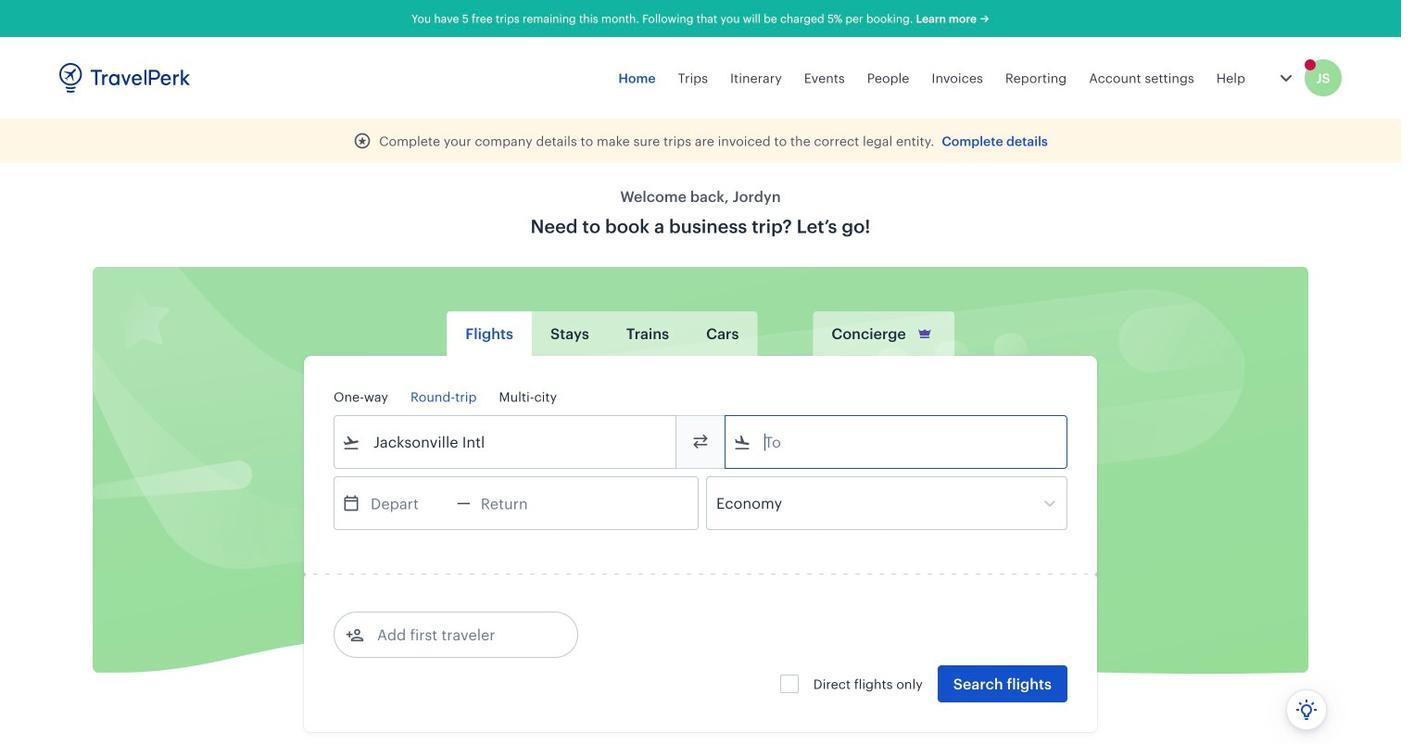 Task type: describe. For each thing, give the bounding box(es) containing it.
Return text field
[[471, 477, 567, 529]]

To search field
[[752, 427, 1043, 457]]

Add first traveler search field
[[364, 620, 557, 650]]



Task type: locate. For each thing, give the bounding box(es) containing it.
From search field
[[361, 427, 652, 457]]

Depart text field
[[361, 477, 457, 529]]



